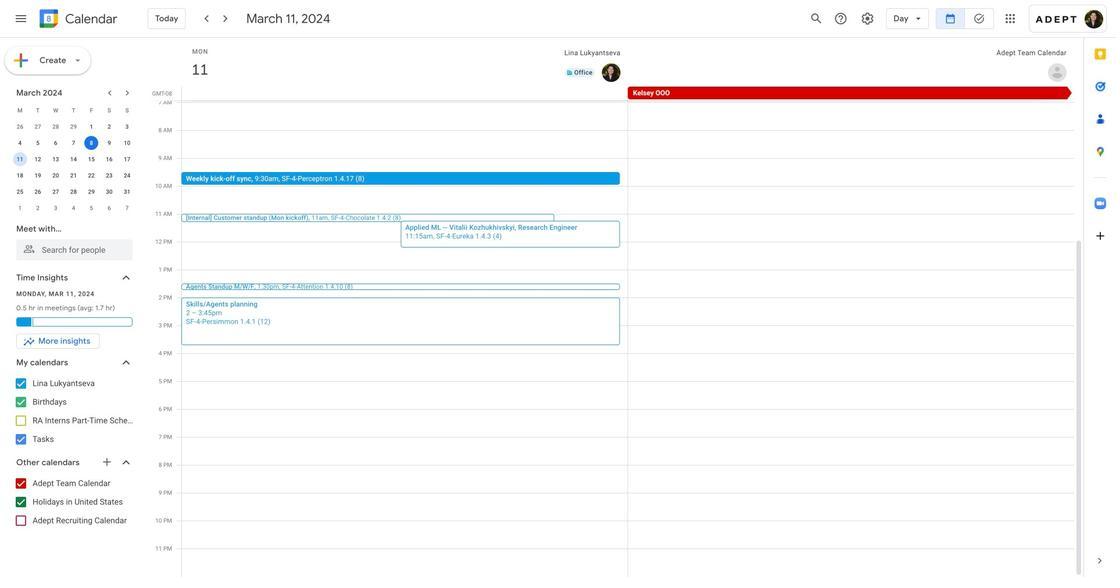 Task type: describe. For each thing, give the bounding box(es) containing it.
main drawer image
[[14, 12, 28, 26]]

calendar element
[[37, 7, 117, 33]]

0 horizontal spatial cell
[[11, 151, 29, 167]]

april 2 element
[[31, 201, 45, 215]]

my calendars list
[[2, 374, 144, 449]]

15 element
[[84, 152, 98, 166]]

monday, march 11 element
[[187, 56, 213, 83]]

9 element
[[102, 136, 116, 150]]

31 element
[[120, 185, 134, 199]]

1 element
[[84, 120, 98, 134]]

3 element
[[120, 120, 134, 134]]

25 element
[[13, 185, 27, 199]]

22 element
[[84, 169, 98, 183]]

17 element
[[120, 152, 134, 166]]

19 element
[[31, 169, 45, 183]]

Search for people to meet text field
[[23, 239, 126, 260]]

february 26 element
[[13, 120, 27, 134]]

28 element
[[67, 185, 80, 199]]

13 element
[[49, 152, 63, 166]]

february 27 element
[[31, 120, 45, 134]]

5 element
[[31, 136, 45, 150]]

april 3 element
[[49, 201, 63, 215]]

april 6 element
[[102, 201, 116, 215]]

1 horizontal spatial cell
[[82, 135, 100, 151]]

other calendars list
[[2, 474, 144, 530]]

26 element
[[31, 185, 45, 199]]

29 element
[[84, 185, 98, 199]]

february 29 element
[[67, 120, 80, 134]]

21 element
[[67, 169, 80, 183]]

4 element
[[13, 136, 27, 150]]

30 element
[[102, 185, 116, 199]]

6 element
[[49, 136, 63, 150]]



Task type: vqa. For each thing, say whether or not it's contained in the screenshot.
19 Element
yes



Task type: locate. For each thing, give the bounding box(es) containing it.
heading
[[63, 12, 117, 26]]

column header
[[182, 38, 628, 87]]

cell
[[82, 135, 100, 151], [11, 151, 29, 167]]

14 element
[[67, 152, 80, 166]]

27 element
[[49, 185, 63, 199]]

24 element
[[120, 169, 134, 183]]

10 element
[[120, 136, 134, 150]]

april 7 element
[[120, 201, 134, 215]]

12 element
[[31, 152, 45, 166]]

2 element
[[102, 120, 116, 134]]

march 2024 grid
[[11, 102, 136, 216]]

heading inside calendar element
[[63, 12, 117, 26]]

april 4 element
[[67, 201, 80, 215]]

add other calendars image
[[101, 456, 113, 468]]

april 1 element
[[13, 201, 27, 215]]

None search field
[[0, 219, 144, 260]]

tab list
[[1084, 38, 1116, 545]]

8, today element
[[84, 136, 98, 150]]

april 5 element
[[84, 201, 98, 215]]

23 element
[[102, 169, 116, 183]]

row group
[[11, 119, 136, 216]]

16 element
[[102, 152, 116, 166]]

7 element
[[67, 136, 80, 150]]

row
[[177, 87, 1083, 101], [11, 102, 136, 119], [11, 119, 136, 135], [11, 135, 136, 151], [11, 151, 136, 167], [11, 167, 136, 184], [11, 184, 136, 200], [11, 200, 136, 216]]

11 element
[[13, 152, 27, 166]]

cell up 18 element
[[11, 151, 29, 167]]

18 element
[[13, 169, 27, 183]]

settings menu image
[[860, 12, 874, 26]]

20 element
[[49, 169, 63, 183]]

cell up 15 element
[[82, 135, 100, 151]]

february 28 element
[[49, 120, 63, 134]]

grid
[[149, 38, 1083, 577]]



